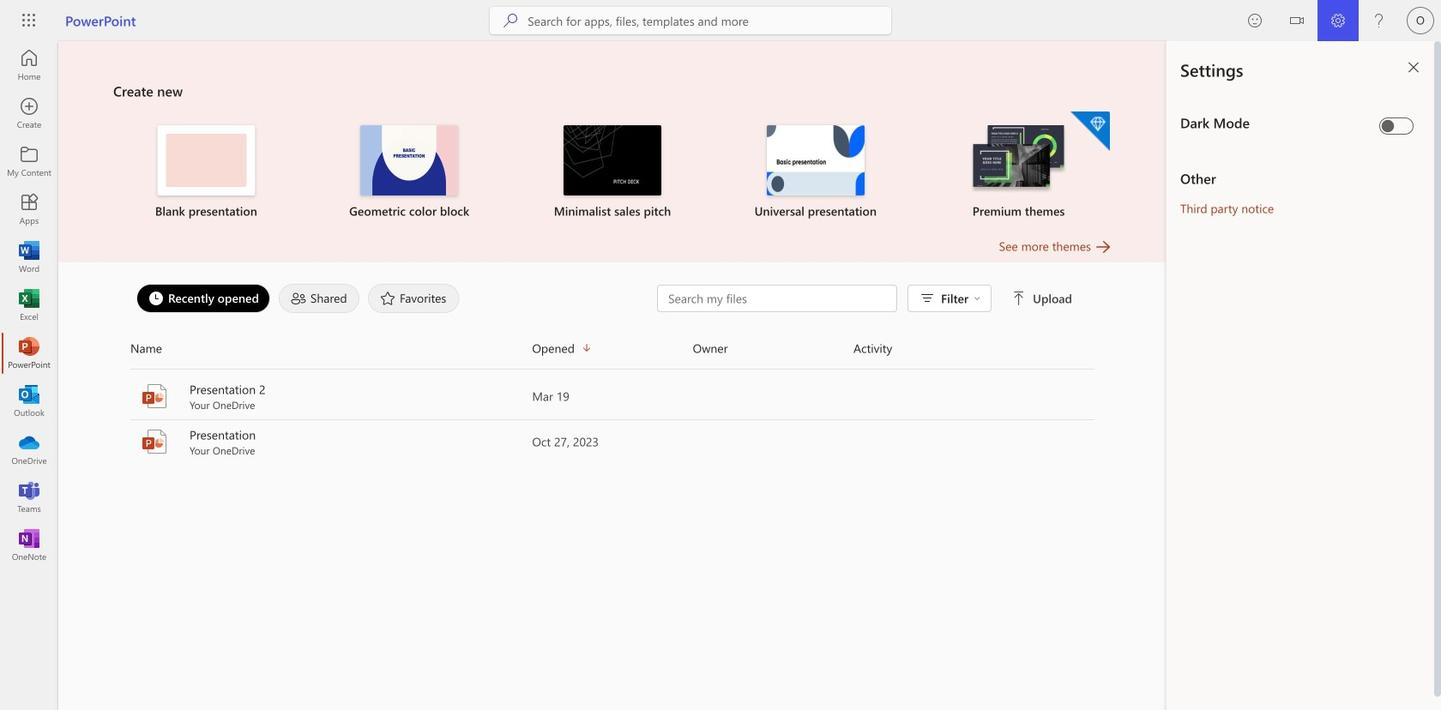Task type: vqa. For each thing, say whether or not it's contained in the screenshot.
My Content icon on the left of page
yes



Task type: describe. For each thing, give the bounding box(es) containing it.
3 tab from the left
[[364, 284, 464, 313]]

outlook image
[[21, 393, 38, 410]]

blank presentation element
[[115, 125, 298, 220]]

minimalist sales pitch element
[[521, 125, 704, 220]]

minimalist sales pitch image
[[564, 125, 662, 196]]

favorites element
[[368, 284, 460, 313]]

dark mode element
[[1181, 113, 1373, 132]]

onedrive image
[[21, 441, 38, 458]]

name presentation 2 cell
[[130, 381, 532, 412]]

create image
[[21, 105, 38, 122]]

excel image
[[21, 297, 38, 314]]

shared element
[[279, 284, 360, 313]]

displaying 2 out of 11 files. status
[[658, 285, 1076, 312]]

word image
[[21, 249, 38, 266]]

my content image
[[21, 153, 38, 170]]

0 vertical spatial powerpoint image
[[21, 345, 38, 362]]



Task type: locate. For each thing, give the bounding box(es) containing it.
row
[[130, 335, 1095, 370]]

main content
[[58, 41, 1167, 465]]

powerpoint image
[[141, 383, 168, 410]]

premium themes image
[[970, 125, 1068, 194]]

activity, column 4 of 4 column header
[[854, 335, 1095, 362]]

geometric color block element
[[318, 125, 501, 220]]

None search field
[[490, 7, 892, 34]]

powerpoint image inside name presentation cell
[[141, 428, 168, 456]]

home image
[[21, 57, 38, 74]]

list
[[113, 110, 1112, 237]]

1 region from the left
[[1116, 41, 1442, 711]]

premium themes element
[[928, 112, 1111, 220]]

2 tab from the left
[[275, 284, 364, 313]]

0 horizontal spatial powerpoint image
[[21, 345, 38, 362]]

universal presentation image
[[767, 125, 865, 196]]

navigation
[[0, 41, 58, 570]]

geometric color block image
[[361, 125, 458, 196]]

teams image
[[21, 489, 38, 506]]

universal presentation element
[[725, 125, 907, 220]]

powerpoint image down powerpoint icon
[[141, 428, 168, 456]]

1 horizontal spatial powerpoint image
[[141, 428, 168, 456]]

powerpoint image down excel image
[[21, 345, 38, 362]]

Search my files text field
[[667, 290, 888, 307]]

other element
[[1181, 169, 1421, 188]]

region
[[1116, 41, 1442, 711], [1167, 41, 1442, 711]]

2 region from the left
[[1167, 41, 1442, 711]]

tab list
[[132, 280, 658, 318]]

Search box. Suggestions appear as you type. search field
[[528, 7, 892, 34]]

1 tab from the left
[[132, 284, 275, 313]]

apps image
[[21, 201, 38, 218]]

1 vertical spatial powerpoint image
[[141, 428, 168, 456]]

onenote image
[[21, 537, 38, 554]]

powerpoint image
[[21, 345, 38, 362], [141, 428, 168, 456]]

premium templates diamond image
[[1071, 112, 1111, 151]]

recently opened element
[[136, 284, 270, 313]]

application
[[0, 41, 1167, 711]]

tab
[[132, 284, 275, 313], [275, 284, 364, 313], [364, 284, 464, 313]]

name presentation cell
[[130, 427, 532, 457]]

banner
[[0, 0, 1442, 44]]



